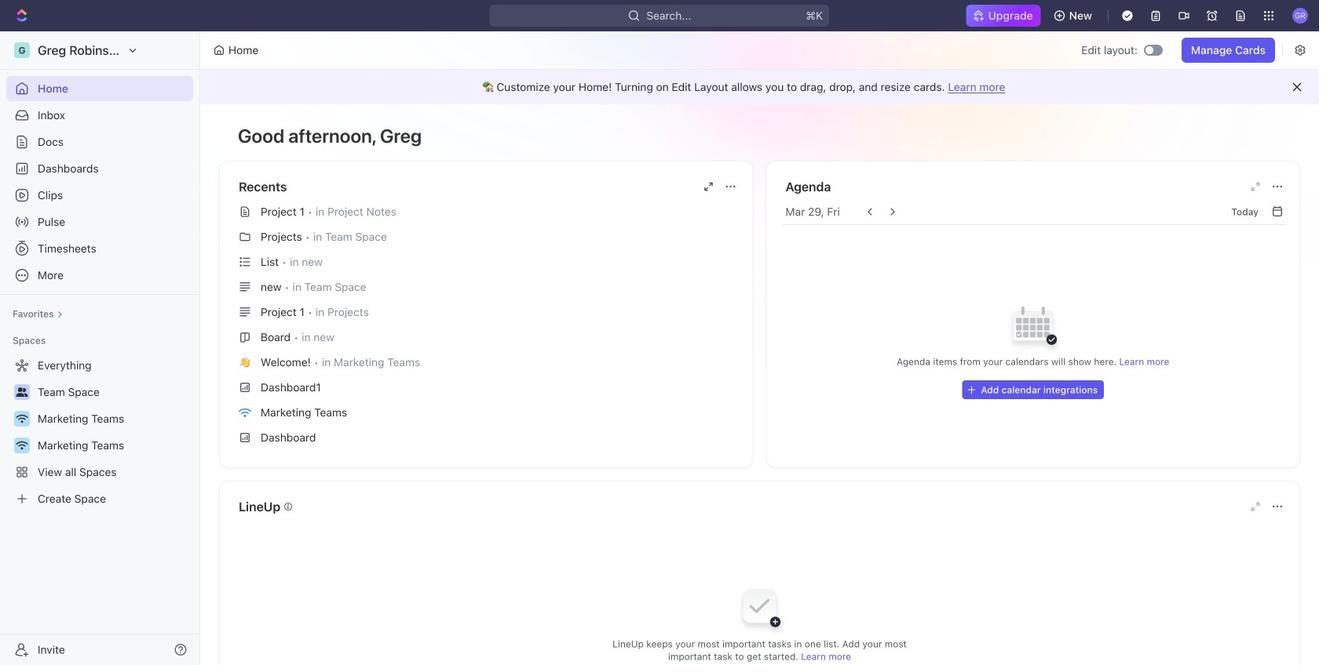 Task type: describe. For each thing, give the bounding box(es) containing it.
wifi image
[[239, 408, 251, 418]]

tree inside sidebar navigation
[[6, 353, 193, 512]]

2 wifi image from the top
[[16, 441, 28, 451]]

user group image
[[16, 388, 28, 397]]



Task type: vqa. For each thing, say whether or not it's contained in the screenshot.
Greg Robinson's Workspace, , element
yes



Task type: locate. For each thing, give the bounding box(es) containing it.
sidebar navigation
[[0, 31, 203, 666]]

1 vertical spatial wifi image
[[16, 441, 28, 451]]

1 wifi image from the top
[[16, 415, 28, 424]]

greg robinson's workspace, , element
[[14, 42, 30, 58]]

tree
[[6, 353, 193, 512]]

0 vertical spatial wifi image
[[16, 415, 28, 424]]

wifi image
[[16, 415, 28, 424], [16, 441, 28, 451]]

alert
[[200, 70, 1319, 104]]



